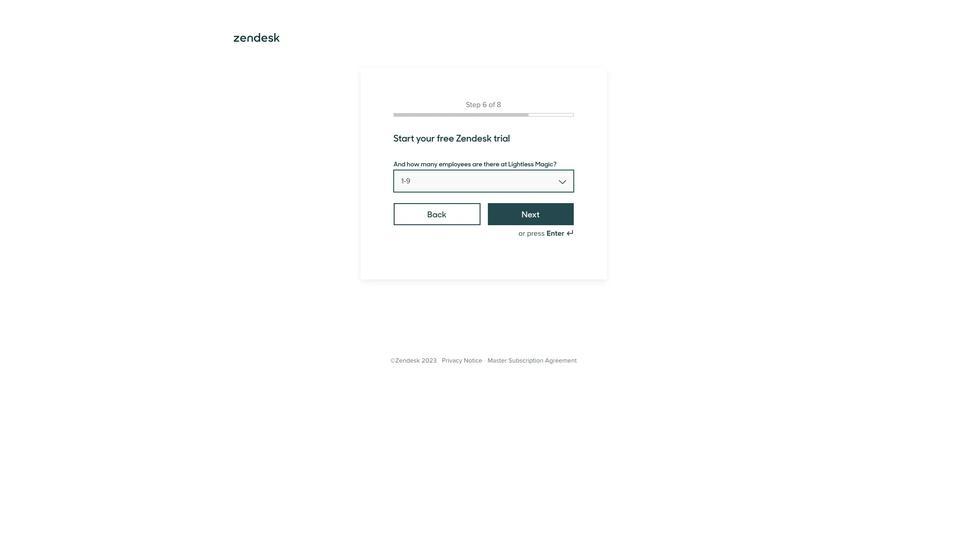 Task type: vqa. For each thing, say whether or not it's contained in the screenshot.
talk to sales button
no



Task type: locate. For each thing, give the bounding box(es) containing it.
master
[[488, 357, 507, 365]]

subscription
[[509, 357, 544, 365]]

or
[[519, 229, 525, 238]]

enter
[[547, 229, 565, 238]]

privacy notice link
[[442, 357, 483, 365]]

at
[[501, 159, 507, 168]]

©zendesk
[[391, 357, 420, 365]]

are
[[473, 159, 483, 168]]

6
[[483, 100, 487, 109]]

?
[[554, 159, 557, 168]]

press
[[527, 229, 545, 238]]

and how many employees are there at lightless magic ?
[[394, 159, 557, 168]]

zendesk image
[[234, 33, 280, 42]]

master subscription agreement
[[488, 357, 577, 365]]

privacy
[[442, 357, 462, 365]]

and
[[394, 159, 406, 168]]

lightless
[[509, 159, 534, 168]]

there
[[484, 159, 500, 168]]

start
[[394, 131, 414, 144]]

©zendesk 2023 link
[[391, 357, 437, 365]]

or press enter
[[519, 229, 565, 238]]

8
[[497, 100, 501, 109]]

many
[[421, 159, 438, 168]]



Task type: describe. For each thing, give the bounding box(es) containing it.
next
[[522, 208, 540, 220]]

zendesk
[[456, 131, 492, 144]]

back
[[428, 208, 447, 220]]

magic
[[535, 159, 554, 168]]

enter image
[[567, 230, 574, 237]]

©zendesk 2023
[[391, 357, 437, 365]]

agreement
[[545, 357, 577, 365]]

next button
[[488, 203, 574, 225]]

employees
[[439, 159, 471, 168]]

back button
[[394, 203, 481, 225]]

of
[[489, 100, 495, 109]]

start your free zendesk trial
[[394, 131, 510, 144]]

your
[[416, 131, 435, 144]]

step 6 of 8
[[466, 100, 501, 109]]

trial
[[494, 131, 510, 144]]

step
[[466, 100, 481, 109]]

privacy notice
[[442, 357, 483, 365]]

free
[[437, 131, 454, 144]]

how
[[407, 159, 420, 168]]

2023
[[422, 357, 437, 365]]

master subscription agreement link
[[488, 357, 577, 365]]

notice
[[464, 357, 483, 365]]



